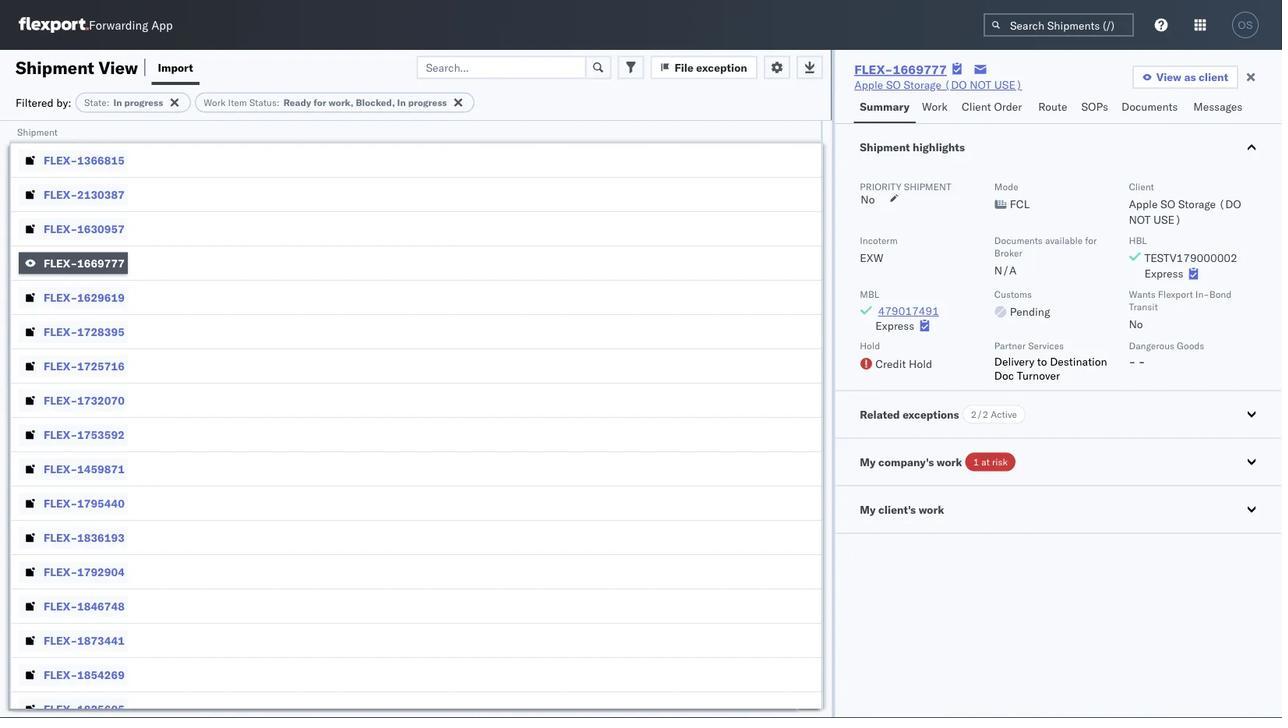 Task type: locate. For each thing, give the bounding box(es) containing it.
work
[[204, 97, 226, 108], [923, 100, 948, 113]]

my for my client's work
[[860, 503, 876, 516]]

Search... text field
[[417, 56, 587, 79]]

flex-1753592
[[44, 428, 125, 441]]

1 vertical spatial hold
[[909, 357, 933, 370]]

1 vertical spatial not
[[1130, 213, 1151, 227]]

broker
[[995, 247, 1023, 259]]

0 horizontal spatial work
[[204, 97, 226, 108]]

1366815
[[77, 153, 125, 167]]

flex-1854269
[[44, 668, 125, 682]]

1 horizontal spatial view
[[1157, 70, 1182, 84]]

flex- down flex-1854269 button
[[44, 702, 77, 716]]

work for work
[[923, 100, 948, 113]]

client inside client apple so storage (do not use) incoterm exw
[[1130, 181, 1155, 192]]

work
[[937, 455, 963, 469], [919, 503, 945, 516]]

storage
[[904, 78, 942, 92], [1179, 197, 1217, 211]]

client
[[962, 100, 992, 113], [1130, 181, 1155, 192]]

documents inside documents available for broker n/a
[[995, 234, 1043, 246]]

flex- down flex-1732070 button
[[44, 428, 77, 441]]

0 vertical spatial apple
[[855, 78, 884, 92]]

related
[[860, 407, 901, 421]]

work inside button
[[923, 100, 948, 113]]

flex-1795440 button
[[19, 492, 128, 514]]

fcl
[[1011, 197, 1030, 211]]

flex- inside button
[[44, 291, 77, 304]]

for
[[314, 97, 326, 108], [1086, 234, 1098, 246]]

0 vertical spatial not
[[970, 78, 992, 92]]

view
[[99, 57, 138, 78], [1157, 70, 1182, 84]]

work left 1
[[937, 455, 963, 469]]

not up client order
[[970, 78, 992, 92]]

express for hbl
[[1145, 267, 1184, 280]]

1 horizontal spatial use)
[[1154, 213, 1182, 227]]

flex-1732070
[[44, 393, 125, 407]]

for inside documents available for broker n/a
[[1086, 234, 1098, 246]]

0 horizontal spatial 1669777
[[77, 256, 125, 270]]

credit hold
[[876, 357, 933, 370]]

1 vertical spatial flex-1669777
[[44, 256, 125, 270]]

flex- down flex-1366815 button
[[44, 188, 77, 201]]

apple up summary
[[855, 78, 884, 92]]

flex-1629619 button
[[19, 287, 128, 308]]

0 horizontal spatial progress
[[124, 97, 163, 108]]

in right state
[[113, 97, 122, 108]]

for left work,
[[314, 97, 326, 108]]

mbl
[[860, 288, 880, 300]]

0 vertical spatial use)
[[995, 78, 1023, 92]]

0 horizontal spatial flex-1669777
[[44, 256, 125, 270]]

so down flex-1669777 "link"
[[887, 78, 901, 92]]

services
[[1029, 340, 1065, 352]]

1669777 up 1629619
[[77, 256, 125, 270]]

2 in from the left
[[397, 97, 406, 108]]

0 vertical spatial flex-1669777
[[855, 62, 948, 77]]

flex-1669777 up summary
[[855, 62, 948, 77]]

shipment down filtered
[[17, 126, 58, 138]]

use) inside client apple so storage (do not use) incoterm exw
[[1154, 213, 1182, 227]]

wants
[[1130, 288, 1156, 300]]

goods
[[1178, 340, 1205, 352]]

work right client's
[[919, 503, 945, 516]]

documents inside button
[[1122, 100, 1179, 113]]

apple up hbl
[[1130, 197, 1158, 211]]

my inside my client's work button
[[860, 503, 876, 516]]

0 horizontal spatial use)
[[995, 78, 1023, 92]]

resize handle column header
[[803, 121, 821, 718]]

1 horizontal spatial flex-1669777
[[855, 62, 948, 77]]

for right available
[[1086, 234, 1098, 246]]

1854269
[[77, 668, 125, 682]]

0 horizontal spatial express
[[876, 319, 915, 332]]

1 horizontal spatial client
[[1130, 181, 1155, 192]]

1 horizontal spatial for
[[1086, 234, 1098, 246]]

in right blocked,
[[397, 97, 406, 108]]

1873441
[[77, 634, 125, 647]]

hold
[[860, 340, 881, 352], [909, 357, 933, 370]]

1669777 up apple so storage (do not use)
[[893, 62, 948, 77]]

0 vertical spatial express
[[1145, 267, 1184, 280]]

client's
[[879, 503, 916, 516]]

Search Shipments (/) text field
[[984, 13, 1135, 37]]

credit
[[876, 357, 906, 370]]

exception
[[697, 60, 748, 74]]

partner
[[995, 340, 1026, 352]]

flex- down flex-1836193 button
[[44, 565, 77, 579]]

os button
[[1228, 7, 1264, 43]]

0 vertical spatial no
[[861, 193, 875, 206]]

my left client's
[[860, 503, 876, 516]]

2 : from the left
[[277, 97, 280, 108]]

2/2 active
[[972, 409, 1018, 420]]

view left as
[[1157, 70, 1182, 84]]

flex- down "flex-1846748" button
[[44, 634, 77, 647]]

1 horizontal spatial in
[[397, 97, 406, 108]]

1 horizontal spatial progress
[[408, 97, 447, 108]]

1836193
[[77, 531, 125, 544]]

1 vertical spatial apple
[[1130, 197, 1158, 211]]

shipment for shipment view
[[16, 57, 94, 78]]

0 horizontal spatial -
[[1130, 354, 1136, 368]]

flex-2130387
[[44, 188, 125, 201]]

0 vertical spatial 1669777
[[893, 62, 948, 77]]

flex- down flex-1459871 button
[[44, 496, 77, 510]]

flex-1669777 link
[[855, 62, 948, 77]]

flex- down the flex-1728395 button
[[44, 359, 77, 373]]

1 horizontal spatial not
[[1130, 213, 1151, 227]]

1459871
[[77, 462, 125, 476]]

1 vertical spatial client
[[1130, 181, 1155, 192]]

0 vertical spatial work
[[937, 455, 963, 469]]

1 horizontal spatial no
[[1130, 317, 1144, 331]]

express down the 479017491 "button"
[[876, 319, 915, 332]]

1 horizontal spatial documents
[[1122, 100, 1179, 113]]

flex- inside "button"
[[44, 222, 77, 236]]

1 vertical spatial (do
[[1219, 197, 1242, 211]]

1 vertical spatial storage
[[1179, 197, 1217, 211]]

hold right credit
[[909, 357, 933, 370]]

0 horizontal spatial so
[[887, 78, 901, 92]]

flex-1792904 button
[[19, 561, 128, 583]]

1669777
[[893, 62, 948, 77], [77, 256, 125, 270]]

0 vertical spatial hold
[[860, 340, 881, 352]]

1 vertical spatial documents
[[995, 234, 1043, 246]]

progress up shipment 'button'
[[408, 97, 447, 108]]

client for apple
[[1130, 181, 1155, 192]]

1 horizontal spatial -
[[1139, 354, 1146, 368]]

1 vertical spatial express
[[876, 319, 915, 332]]

forwarding app link
[[19, 17, 173, 33]]

0 horizontal spatial documents
[[995, 234, 1043, 246]]

work item status : ready for work, blocked, in progress
[[204, 97, 447, 108]]

client inside button
[[962, 100, 992, 113]]

0 vertical spatial my
[[860, 455, 876, 469]]

flex- down the flex-1669777 button
[[44, 291, 77, 304]]

(do up testv179000002
[[1219, 197, 1242, 211]]

shipment up by:
[[16, 57, 94, 78]]

my
[[860, 455, 876, 469], [860, 503, 876, 516]]

1 horizontal spatial express
[[1145, 267, 1184, 280]]

:
[[107, 97, 110, 108], [277, 97, 280, 108]]

work down apple so storage (do not use) link
[[923, 100, 948, 113]]

shipment down summary 'button'
[[860, 140, 911, 154]]

(do up work button
[[945, 78, 967, 92]]

0 horizontal spatial :
[[107, 97, 110, 108]]

1 vertical spatial for
[[1086, 234, 1098, 246]]

work left "item"
[[204, 97, 226, 108]]

0 horizontal spatial in
[[113, 97, 122, 108]]

flex- for flex-1795440 button
[[44, 496, 77, 510]]

1792904
[[77, 565, 125, 579]]

my left company's
[[860, 455, 876, 469]]

0 horizontal spatial storage
[[904, 78, 942, 92]]

flex-1630957 button
[[19, 218, 128, 240]]

delivery
[[995, 354, 1035, 368]]

flex- down flex-1792904 button
[[44, 599, 77, 613]]

0 horizontal spatial client
[[962, 100, 992, 113]]

no down priority
[[861, 193, 875, 206]]

work button
[[916, 93, 956, 123]]

1 vertical spatial use)
[[1154, 213, 1182, 227]]

(do
[[945, 78, 967, 92], [1219, 197, 1242, 211]]

1 horizontal spatial :
[[277, 97, 280, 108]]

1 horizontal spatial apple
[[1130, 197, 1158, 211]]

flex-1836193 button
[[19, 527, 128, 549]]

1 horizontal spatial storage
[[1179, 197, 1217, 211]]

shipment for shipment
[[17, 126, 58, 138]]

0 horizontal spatial hold
[[860, 340, 881, 352]]

doc
[[995, 368, 1015, 382]]

flex- down flex-2130387 button
[[44, 222, 77, 236]]

no
[[861, 193, 875, 206], [1130, 317, 1144, 331]]

shipment inside 'button'
[[17, 126, 58, 138]]

flex- down flex-1630957 "button"
[[44, 256, 77, 270]]

client left 'order'
[[962, 100, 992, 113]]

1 vertical spatial shipment
[[17, 126, 58, 138]]

at
[[982, 456, 990, 468]]

view up state : in progress
[[99, 57, 138, 78]]

2 vertical spatial shipment
[[860, 140, 911, 154]]

1 vertical spatial my
[[860, 503, 876, 516]]

1669777 inside button
[[77, 256, 125, 270]]

storage up work button
[[904, 78, 942, 92]]

1 vertical spatial no
[[1130, 317, 1144, 331]]

1 my from the top
[[860, 455, 876, 469]]

1 : from the left
[[107, 97, 110, 108]]

flex- for flex-1630957 "button"
[[44, 222, 77, 236]]

0 horizontal spatial apple
[[855, 78, 884, 92]]

1 horizontal spatial so
[[1161, 197, 1176, 211]]

work for my client's work
[[919, 503, 945, 516]]

flex- down flex-1795440 button
[[44, 531, 77, 544]]

0 vertical spatial client
[[962, 100, 992, 113]]

(do inside client apple so storage (do not use) incoterm exw
[[1219, 197, 1242, 211]]

file exception button
[[651, 56, 758, 79], [651, 56, 758, 79]]

import
[[158, 60, 193, 74]]

progress down "import" button
[[124, 97, 163, 108]]

messages
[[1194, 100, 1243, 113]]

flex-1873441 button
[[19, 630, 128, 652]]

flex- down flex-1753592 button
[[44, 462, 77, 476]]

flex- for flex-1753592 button
[[44, 428, 77, 441]]

0 horizontal spatial no
[[861, 193, 875, 206]]

documents down the view as client button
[[1122, 100, 1179, 113]]

1728395
[[77, 325, 125, 338]]

2 my from the top
[[860, 503, 876, 516]]

1 horizontal spatial work
[[923, 100, 948, 113]]

-
[[1130, 354, 1136, 368], [1139, 354, 1146, 368]]

client up hbl
[[1130, 181, 1155, 192]]

not up hbl
[[1130, 213, 1151, 227]]

status
[[249, 97, 277, 108]]

flex- down flex-1725716 button
[[44, 393, 77, 407]]

so up testv179000002
[[1161, 197, 1176, 211]]

flex- for the flex-1669777 button
[[44, 256, 77, 270]]

0 vertical spatial shipment
[[16, 57, 94, 78]]

storage up testv179000002
[[1179, 197, 1217, 211]]

wants flexport in-bond transit no
[[1130, 288, 1232, 331]]

use)
[[995, 78, 1023, 92], [1154, 213, 1182, 227]]

flex- down flex-1629619 button
[[44, 325, 77, 338]]

order
[[995, 100, 1023, 113]]

hold up credit
[[860, 340, 881, 352]]

1 vertical spatial 1669777
[[77, 256, 125, 270]]

1 horizontal spatial (do
[[1219, 197, 1242, 211]]

my for my company's work
[[860, 455, 876, 469]]

flex- for flex-1629619 button
[[44, 291, 77, 304]]

: right by:
[[107, 97, 110, 108]]

work inside button
[[919, 503, 945, 516]]

by:
[[56, 96, 71, 109]]

flex- up flex-2130387 button
[[44, 153, 77, 167]]

use) up 'order'
[[995, 78, 1023, 92]]

0 vertical spatial (do
[[945, 78, 967, 92]]

flex-1669777 up the flex-1629619
[[44, 256, 125, 270]]

no inside 'wants flexport in-bond transit no'
[[1130, 317, 1144, 331]]

documents
[[1122, 100, 1179, 113], [995, 234, 1043, 246]]

shipment inside button
[[860, 140, 911, 154]]

flex- up flex-1835605 button
[[44, 668, 77, 682]]

not inside client apple so storage (do not use) incoterm exw
[[1130, 213, 1151, 227]]

no down transit
[[1130, 317, 1144, 331]]

0 vertical spatial documents
[[1122, 100, 1179, 113]]

1 in from the left
[[113, 97, 122, 108]]

documents up broker
[[995, 234, 1043, 246]]

flex-1728395 button
[[19, 321, 128, 343]]

flex-1629619
[[44, 291, 125, 304]]

flex-
[[855, 62, 893, 77], [44, 153, 77, 167], [44, 188, 77, 201], [44, 222, 77, 236], [44, 256, 77, 270], [44, 291, 77, 304], [44, 325, 77, 338], [44, 359, 77, 373], [44, 393, 77, 407], [44, 428, 77, 441], [44, 462, 77, 476], [44, 496, 77, 510], [44, 531, 77, 544], [44, 565, 77, 579], [44, 599, 77, 613], [44, 634, 77, 647], [44, 668, 77, 682], [44, 702, 77, 716]]

1 vertical spatial work
[[919, 503, 945, 516]]

work for work item status : ready for work, blocked, in progress
[[204, 97, 226, 108]]

use) up testv179000002
[[1154, 213, 1182, 227]]

flex- for flex-1854269 button
[[44, 668, 77, 682]]

1 vertical spatial so
[[1161, 197, 1176, 211]]

express up flexport
[[1145, 267, 1184, 280]]

shipment highlights
[[860, 140, 966, 154]]

in-
[[1196, 288, 1210, 300]]

0 vertical spatial for
[[314, 97, 326, 108]]

: left ready
[[277, 97, 280, 108]]

os
[[1239, 19, 1254, 31]]

0 horizontal spatial for
[[314, 97, 326, 108]]



Task type: vqa. For each thing, say whether or not it's contained in the screenshot.
topmost "Client"
yes



Task type: describe. For each thing, give the bounding box(es) containing it.
flex- for flex-1836193 button
[[44, 531, 77, 544]]

filtered
[[16, 96, 54, 109]]

flex-1728395
[[44, 325, 125, 338]]

sops button
[[1076, 93, 1116, 123]]

flex- for the flex-1728395 button
[[44, 325, 77, 338]]

shipment view
[[16, 57, 138, 78]]

bond
[[1210, 288, 1232, 300]]

0 vertical spatial storage
[[904, 78, 942, 92]]

partner services delivery to destination doc turnover
[[995, 340, 1108, 382]]

1 - from the left
[[1130, 354, 1136, 368]]

1630957
[[77, 222, 125, 236]]

testv179000002
[[1145, 251, 1238, 265]]

n/a
[[995, 264, 1017, 277]]

apple inside client apple so storage (do not use) incoterm exw
[[1130, 197, 1158, 211]]

flex-1792904
[[44, 565, 125, 579]]

forwarding
[[89, 18, 148, 32]]

shipment highlights button
[[835, 124, 1283, 171]]

flex- for flex-1732070 button
[[44, 393, 77, 407]]

flex-1459871 button
[[19, 458, 128, 480]]

my client's work button
[[835, 486, 1283, 533]]

client for order
[[962, 100, 992, 113]]

exw
[[860, 251, 884, 265]]

flex- for flex-1725716 button
[[44, 359, 77, 373]]

flex- up summary
[[855, 62, 893, 77]]

forwarding app
[[89, 18, 173, 32]]

file exception
[[675, 60, 748, 74]]

flex-1873441
[[44, 634, 125, 647]]

client order button
[[956, 93, 1033, 123]]

my company's work
[[860, 455, 963, 469]]

client apple so storage (do not use) incoterm exw
[[860, 181, 1242, 265]]

to
[[1038, 354, 1048, 368]]

client
[[1199, 70, 1229, 84]]

transit
[[1130, 301, 1159, 312]]

view as client
[[1157, 70, 1229, 84]]

flex- for "flex-1873441" button
[[44, 634, 77, 647]]

1629619
[[77, 291, 125, 304]]

work,
[[329, 97, 354, 108]]

client order
[[962, 100, 1023, 113]]

apple inside apple so storage (do not use) link
[[855, 78, 884, 92]]

0 horizontal spatial view
[[99, 57, 138, 78]]

flex- for flex-2130387 button
[[44, 188, 77, 201]]

import button
[[152, 50, 199, 85]]

company's
[[879, 455, 935, 469]]

blocked,
[[356, 97, 395, 108]]

messages button
[[1188, 93, 1252, 123]]

flex-1835605
[[44, 702, 125, 716]]

documents button
[[1116, 93, 1188, 123]]

state : in progress
[[84, 97, 163, 108]]

2130387
[[77, 188, 125, 201]]

exceptions
[[903, 407, 960, 421]]

flex-1669777 button
[[19, 252, 128, 274]]

2/2
[[972, 409, 989, 420]]

ready
[[284, 97, 311, 108]]

flex-2130387 button
[[19, 184, 128, 205]]

flexport. image
[[19, 17, 89, 33]]

view inside button
[[1157, 70, 1182, 84]]

479017491 button
[[876, 304, 942, 318]]

so inside client apple so storage (do not use) incoterm exw
[[1161, 197, 1176, 211]]

shipment for shipment highlights
[[860, 140, 911, 154]]

documents for documents
[[1122, 100, 1179, 113]]

flex- for "flex-1846748" button
[[44, 599, 77, 613]]

apple so storage (do not use) link
[[855, 77, 1023, 93]]

2 progress from the left
[[408, 97, 447, 108]]

available
[[1046, 234, 1083, 246]]

1 progress from the left
[[124, 97, 163, 108]]

destination
[[1051, 354, 1108, 368]]

flex-1854269 button
[[19, 664, 128, 686]]

flex-1366815 button
[[19, 149, 128, 171]]

shipment
[[905, 181, 952, 192]]

state
[[84, 97, 107, 108]]

1725716
[[77, 359, 125, 373]]

storage inside client apple so storage (do not use) incoterm exw
[[1179, 197, 1217, 211]]

flex- for flex-1459871 button
[[44, 462, 77, 476]]

filtered by:
[[16, 96, 71, 109]]

flex- for flex-1792904 button
[[44, 565, 77, 579]]

dangerous goods - -
[[1130, 340, 1205, 368]]

incoterm
[[860, 234, 898, 246]]

summary button
[[854, 93, 916, 123]]

as
[[1185, 70, 1197, 84]]

turnover
[[1018, 368, 1061, 382]]

related exceptions
[[860, 407, 960, 421]]

2 - from the left
[[1139, 354, 1146, 368]]

flex- for flex-1366815 button
[[44, 153, 77, 167]]

work for my company's work
[[937, 455, 963, 469]]

shipment button
[[9, 122, 806, 138]]

flex-1366815
[[44, 153, 125, 167]]

0 horizontal spatial not
[[970, 78, 992, 92]]

0 vertical spatial so
[[887, 78, 901, 92]]

route button
[[1033, 93, 1076, 123]]

express for mbl
[[876, 319, 915, 332]]

sops
[[1082, 100, 1109, 113]]

1 horizontal spatial 1669777
[[893, 62, 948, 77]]

1753592
[[77, 428, 125, 441]]

pending
[[1011, 305, 1051, 319]]

1 horizontal spatial hold
[[909, 357, 933, 370]]

priority
[[860, 181, 902, 192]]

0 horizontal spatial (do
[[945, 78, 967, 92]]

view as client button
[[1133, 66, 1239, 89]]

flex-1753592 button
[[19, 424, 128, 446]]

flex-1630957
[[44, 222, 125, 236]]

customs
[[995, 288, 1033, 300]]

flex-1795440
[[44, 496, 125, 510]]

app
[[151, 18, 173, 32]]

active
[[991, 409, 1018, 420]]

flex-1835605 button
[[19, 698, 128, 718]]

priority shipment
[[860, 181, 952, 192]]

flex-1669777 inside button
[[44, 256, 125, 270]]

1 at risk
[[974, 456, 1008, 468]]

flex-1846748 button
[[19, 595, 128, 617]]

flex- for flex-1835605 button
[[44, 702, 77, 716]]

documents for documents available for broker n/a
[[995, 234, 1043, 246]]



